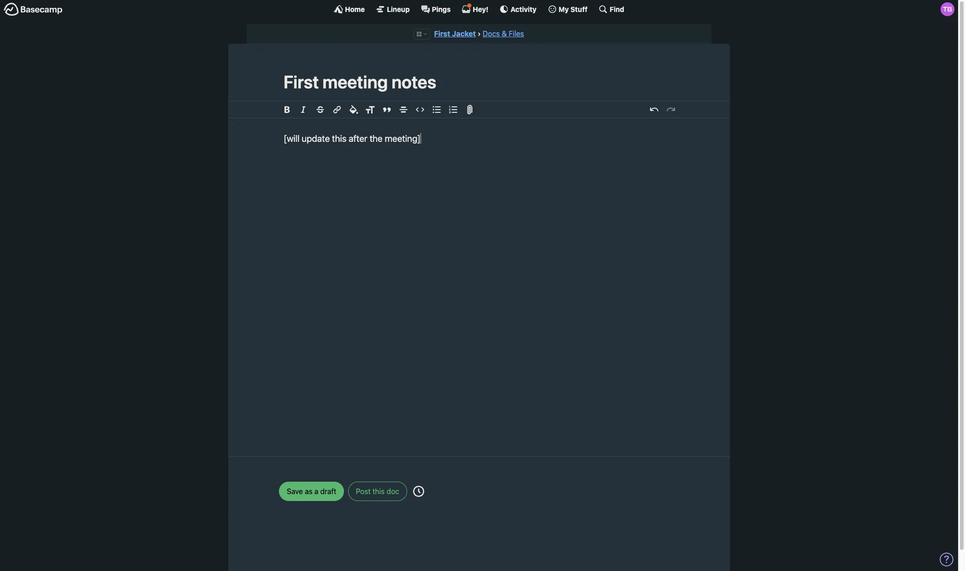 Task type: vqa. For each thing, say whether or not it's contained in the screenshot.
Upcoming dates
no



Task type: locate. For each thing, give the bounding box(es) containing it.
this left doc
[[373, 488, 385, 496]]

post this doc button
[[348, 482, 407, 502]]

1 vertical spatial this
[[373, 488, 385, 496]]

meeting]
[[385, 133, 421, 144]]

find
[[610, 5, 624, 13]]

pings
[[432, 5, 451, 13]]

this
[[332, 133, 347, 144], [373, 488, 385, 496]]

1 horizontal spatial this
[[373, 488, 385, 496]]

update
[[302, 133, 330, 144]]

0 vertical spatial this
[[332, 133, 347, 144]]

home
[[345, 5, 365, 13]]

›
[[478, 30, 481, 38]]

[will
[[284, 133, 300, 144]]

hey! button
[[462, 3, 489, 14]]

[will update this after the meeting]
[[284, 133, 421, 144]]

stuff
[[571, 5, 588, 13]]

None submit
[[279, 482, 344, 502]]

my stuff
[[559, 5, 588, 13]]

the
[[370, 133, 383, 144]]

post this doc
[[356, 488, 399, 496]]

Type a title… text field
[[284, 72, 675, 92]]

schedule this to post later image
[[413, 486, 424, 498]]

find button
[[599, 5, 624, 14]]

this inside "text box"
[[332, 133, 347, 144]]

home link
[[334, 5, 365, 14]]

first jacket link
[[434, 30, 476, 38]]

switch accounts image
[[4, 2, 63, 17]]

this left after
[[332, 133, 347, 144]]

› docs & files
[[478, 30, 524, 38]]

files
[[509, 30, 524, 38]]

lineup link
[[376, 5, 410, 14]]

Type your document here… text field
[[256, 118, 702, 446]]

0 horizontal spatial this
[[332, 133, 347, 144]]

first jacket
[[434, 30, 476, 38]]



Task type: describe. For each thing, give the bounding box(es) containing it.
jacket
[[452, 30, 476, 38]]

docs & files link
[[483, 30, 524, 38]]

main element
[[0, 0, 958, 18]]

doc
[[387, 488, 399, 496]]

lineup
[[387, 5, 410, 13]]

activity
[[511, 5, 537, 13]]

activity link
[[500, 5, 537, 14]]

my stuff button
[[548, 5, 588, 14]]

this inside button
[[373, 488, 385, 496]]

hey!
[[473, 5, 489, 13]]

docs
[[483, 30, 500, 38]]

post
[[356, 488, 371, 496]]

pings button
[[421, 5, 451, 14]]

&
[[502, 30, 507, 38]]

my
[[559, 5, 569, 13]]

after
[[349, 133, 368, 144]]

tyler black image
[[941, 2, 955, 16]]

first
[[434, 30, 450, 38]]



